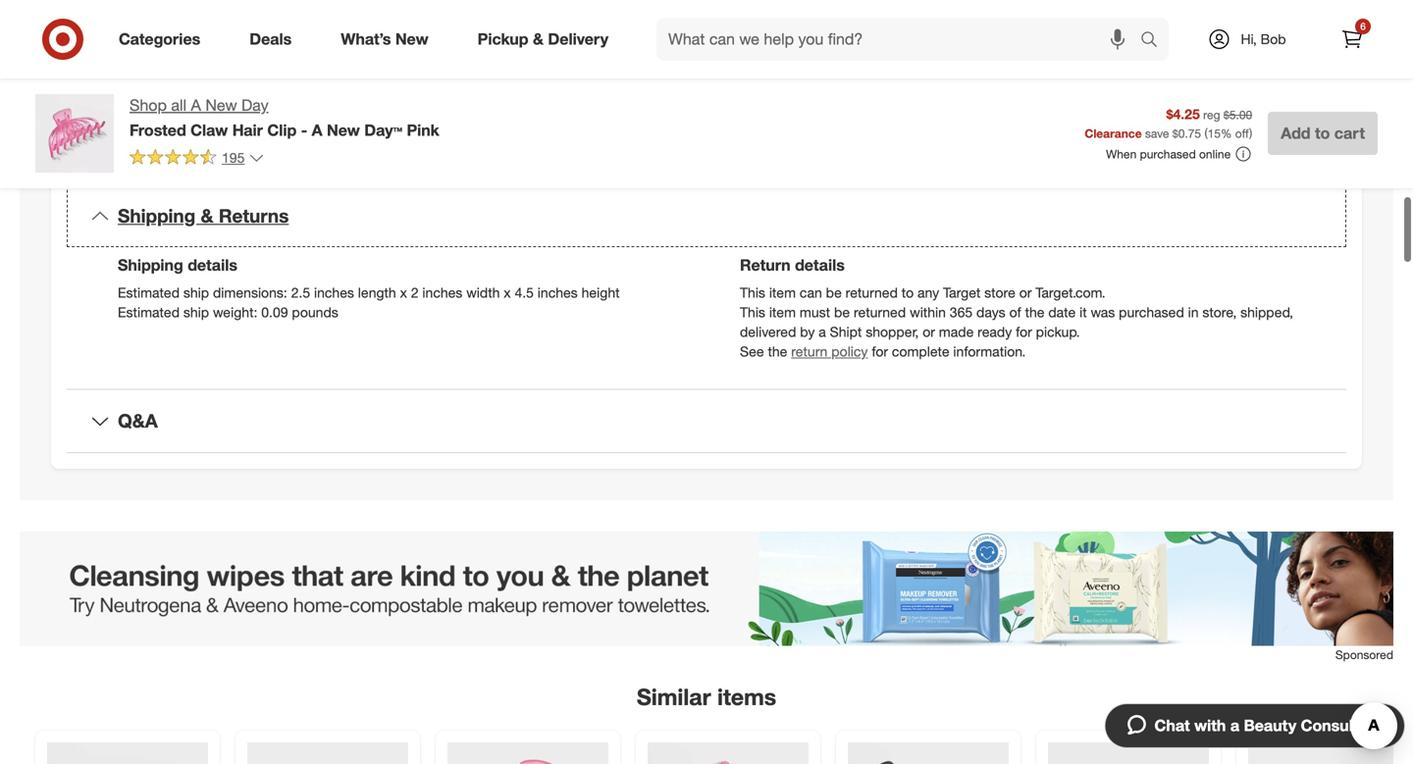 Task type: describe. For each thing, give the bounding box(es) containing it.
pickup & delivery
[[478, 30, 609, 49]]

if the item details above aren't accurate or complete, we want to know about it.
[[118, 138, 601, 155]]

what's new link
[[324, 18, 453, 61]]

target
[[943, 284, 981, 301]]

shipt
[[830, 323, 862, 340]]

of
[[1010, 304, 1022, 321]]

2 estimated from the top
[[118, 304, 180, 321]]

pickup.
[[1036, 323, 1080, 340]]

return
[[791, 343, 828, 360]]

returns
[[219, 205, 289, 227]]

days
[[977, 304, 1006, 321]]

sponsored
[[1336, 648, 1394, 663]]

dimensions:
[[213, 284, 287, 301]]

$4.25
[[1167, 106, 1200, 123]]

height
[[582, 284, 620, 301]]

2 horizontal spatial the
[[1025, 304, 1045, 321]]

search button
[[1132, 18, 1179, 65]]

2 vertical spatial item
[[769, 304, 796, 321]]

1 vertical spatial a
[[312, 121, 323, 140]]

categories
[[119, 30, 200, 49]]

similar items region
[[20, 532, 1414, 765]]

complete,
[[380, 138, 440, 155]]

0 horizontal spatial a
[[191, 96, 201, 115]]

save
[[1146, 126, 1170, 141]]

to inside return details this item can be returned to any target store or target.com. this item must be returned within 365 days of the date it was purchased in store, shipped, delivered by a shipt shopper, or made ready for pickup. see the return policy for complete information.
[[902, 284, 914, 301]]

add to cart button
[[1269, 112, 1378, 155]]

deals link
[[233, 18, 316, 61]]

:
[[158, 74, 161, 91]]

weight:
[[213, 304, 258, 321]]

store,
[[1203, 304, 1237, 321]]

2 horizontal spatial new
[[395, 30, 429, 49]]

similar items
[[637, 684, 777, 711]]

loop claw hair clip - a new day™ pearl image
[[1048, 743, 1209, 765]]

details for shipping
[[188, 256, 238, 275]]

0 vertical spatial returned
[[846, 284, 898, 301]]

return policy link
[[791, 343, 868, 360]]

& for pickup
[[533, 30, 544, 49]]

pearl claw hair clip and barrette set 3pc - a new day™ gold image
[[1249, 743, 1410, 765]]

within
[[910, 304, 946, 321]]

acrylic claw hair clip - a new day™ pink image
[[648, 743, 809, 765]]

(
[[1205, 126, 1208, 141]]

0 vertical spatial item
[[153, 138, 179, 155]]

consultant
[[1301, 717, 1383, 736]]

we
[[444, 138, 462, 155]]

$4.25 reg $5.00 clearance save $ 0.75 ( 15 % off )
[[1085, 106, 1253, 141]]

imported
[[165, 74, 222, 91]]

1 vertical spatial item
[[769, 284, 796, 301]]

by
[[800, 323, 815, 340]]

2
[[411, 284, 419, 301]]

clearance
[[1085, 126, 1142, 141]]

deals
[[250, 30, 292, 49]]

shipped,
[[1241, 304, 1294, 321]]

accurate
[[306, 138, 360, 155]]

delivery
[[548, 30, 609, 49]]

q&a
[[118, 410, 158, 432]]

cart
[[1335, 124, 1366, 143]]

1 ship from the top
[[183, 284, 209, 301]]

$5.00
[[1224, 108, 1253, 122]]

pickup
[[478, 30, 529, 49]]

beauty
[[1244, 717, 1297, 736]]

q&a button
[[67, 390, 1347, 453]]

1 estimated from the top
[[118, 284, 180, 301]]

details for return
[[795, 256, 845, 275]]

origin : imported
[[118, 74, 222, 91]]

was
[[1091, 304, 1115, 321]]

365
[[950, 304, 973, 321]]

1 x from the left
[[400, 284, 407, 301]]

0 vertical spatial purchased
[[1140, 147, 1196, 162]]

a inside button
[[1231, 717, 1240, 736]]

2 x from the left
[[504, 284, 511, 301]]

round claw hair clip set 3pc - a new day™ black/gray image
[[848, 743, 1009, 765]]

if
[[118, 138, 125, 155]]

6
[[1361, 20, 1366, 32]]

chat with a beauty consultant
[[1155, 717, 1383, 736]]

claw
[[191, 121, 228, 140]]

know
[[515, 138, 548, 155]]

target.com.
[[1036, 284, 1106, 301]]

shipping & returns
[[118, 205, 289, 227]]

What can we help you find? suggestions appear below search field
[[657, 18, 1146, 61]]

frosted
[[130, 121, 186, 140]]

above
[[227, 138, 265, 155]]

2 ship from the top
[[183, 304, 209, 321]]

$
[[1173, 126, 1179, 141]]

a inside return details this item can be returned to any target store or target.com. this item must be returned within 365 days of the date it was purchased in store, shipped, delivered by a shipt shopper, or made ready for pickup. see the return policy for complete information.
[[819, 323, 826, 340]]

any
[[918, 284, 940, 301]]

0 vertical spatial the
[[129, 138, 149, 155]]

1 horizontal spatial new
[[327, 121, 360, 140]]

2.5
[[291, 284, 310, 301]]

policy
[[832, 343, 868, 360]]

see
[[740, 343, 764, 360]]

1 horizontal spatial or
[[923, 323, 935, 340]]

clip
[[267, 121, 297, 140]]

when purchased online
[[1107, 147, 1231, 162]]

want
[[466, 138, 495, 155]]

pounds
[[292, 304, 338, 321]]

with
[[1195, 717, 1227, 736]]

acrylic and metal claw hair clip set 2pc - a new day™ pink image
[[448, 743, 609, 765]]

0.09
[[261, 304, 288, 321]]

width
[[466, 284, 500, 301]]

hi, bob
[[1241, 30, 1287, 48]]

return details this item can be returned to any target store or target.com. this item must be returned within 365 days of the date it was purchased in store, shipped, delivered by a shipt shopper, or made ready for pickup. see the return policy for complete information.
[[740, 256, 1294, 360]]

what's new
[[341, 30, 429, 49]]



Task type: locate. For each thing, give the bounding box(es) containing it.
1 vertical spatial this
[[740, 304, 766, 321]]

details
[[183, 138, 223, 155], [188, 256, 238, 275], [795, 256, 845, 275]]

0 horizontal spatial &
[[201, 205, 214, 227]]

0 horizontal spatial new
[[205, 96, 237, 115]]

when
[[1107, 147, 1137, 162]]

delivered
[[740, 323, 797, 340]]

shipping
[[118, 205, 196, 227], [118, 256, 183, 275]]

to right want
[[499, 138, 511, 155]]

shipping inside the shipping details estimated ship dimensions: 2.5 inches length x 2 inches width x 4.5 inches height estimated ship weight: 0.09 pounds
[[118, 256, 183, 275]]

0 vertical spatial a
[[819, 323, 826, 340]]

0 vertical spatial or
[[363, 138, 376, 155]]

the right if
[[129, 138, 149, 155]]

1 vertical spatial a
[[1231, 717, 1240, 736]]

0 horizontal spatial to
[[499, 138, 511, 155]]

1 vertical spatial the
[[1025, 304, 1045, 321]]

2 vertical spatial the
[[768, 343, 788, 360]]

2 vertical spatial or
[[923, 323, 935, 340]]

in
[[1188, 304, 1199, 321]]

item
[[153, 138, 179, 155], [769, 284, 796, 301], [769, 304, 796, 321]]

0 vertical spatial shipping
[[118, 205, 196, 227]]

item up the delivered
[[769, 304, 796, 321]]

0 vertical spatial for
[[1016, 323, 1033, 340]]

0 horizontal spatial a
[[819, 323, 826, 340]]

new right what's
[[395, 30, 429, 49]]

day
[[242, 96, 269, 115]]

0 vertical spatial be
[[826, 284, 842, 301]]

origin
[[118, 74, 158, 91]]

or up of
[[1020, 284, 1032, 301]]

x left 4.5
[[504, 284, 511, 301]]

off
[[1236, 126, 1250, 141]]

1 vertical spatial shipping
[[118, 256, 183, 275]]

195 link
[[130, 148, 264, 171]]

day™
[[364, 121, 403, 140]]

1 vertical spatial ship
[[183, 304, 209, 321]]

the
[[129, 138, 149, 155], [1025, 304, 1045, 321], [768, 343, 788, 360]]

0 vertical spatial new
[[395, 30, 429, 49]]

this down return
[[740, 284, 766, 301]]

date
[[1049, 304, 1076, 321]]

1 vertical spatial &
[[201, 205, 214, 227]]

new right -
[[327, 121, 360, 140]]

1 vertical spatial or
[[1020, 284, 1032, 301]]

& inside dropdown button
[[201, 205, 214, 227]]

2 horizontal spatial inches
[[538, 284, 578, 301]]

a right -
[[312, 121, 323, 140]]

2 shipping from the top
[[118, 256, 183, 275]]

6 link
[[1331, 18, 1374, 61]]

a
[[191, 96, 201, 115], [312, 121, 323, 140]]

1 vertical spatial be
[[834, 304, 850, 321]]

3 inches from the left
[[538, 284, 578, 301]]

it.
[[591, 138, 601, 155]]

-
[[301, 121, 307, 140]]

purchased inside return details this item can be returned to any target store or target.com. this item must be returned within 365 days of the date it was purchased in store, shipped, delivered by a shipt shopper, or made ready for pickup. see the return policy for complete information.
[[1119, 304, 1185, 321]]

1 vertical spatial new
[[205, 96, 237, 115]]

0 vertical spatial estimated
[[118, 284, 180, 301]]

this up the delivered
[[740, 304, 766, 321]]

item left 'can'
[[769, 284, 796, 301]]

shipping & returns button
[[67, 185, 1347, 248]]

0 horizontal spatial x
[[400, 284, 407, 301]]

items
[[718, 684, 777, 711]]

shipping details estimated ship dimensions: 2.5 inches length x 2 inches width x 4.5 inches height estimated ship weight: 0.09 pounds
[[118, 256, 620, 321]]

details up dimensions:
[[188, 256, 238, 275]]

1 horizontal spatial a
[[312, 121, 323, 140]]

0 vertical spatial a
[[191, 96, 201, 115]]

categories link
[[102, 18, 225, 61]]

shipping for shipping & returns
[[118, 205, 196, 227]]

to
[[1315, 124, 1331, 143], [499, 138, 511, 155], [902, 284, 914, 301]]

1 vertical spatial purchased
[[1119, 304, 1185, 321]]

1 inches from the left
[[314, 284, 354, 301]]

195
[[222, 149, 245, 166]]

2 inches from the left
[[423, 284, 463, 301]]

2 horizontal spatial or
[[1020, 284, 1032, 301]]

returned
[[846, 284, 898, 301], [854, 304, 906, 321]]

0 vertical spatial ship
[[183, 284, 209, 301]]

hair
[[232, 121, 263, 140]]

shipping down 195 link
[[118, 205, 196, 227]]

for down of
[[1016, 323, 1033, 340]]

the down the delivered
[[768, 343, 788, 360]]

bob
[[1261, 30, 1287, 48]]

purchased
[[1140, 147, 1196, 162], [1119, 304, 1185, 321]]

0 horizontal spatial inches
[[314, 284, 354, 301]]

1 vertical spatial estimated
[[118, 304, 180, 321]]

& left returns
[[201, 205, 214, 227]]

0 horizontal spatial for
[[872, 343, 888, 360]]

to right add
[[1315, 124, 1331, 143]]

a right the all
[[191, 96, 201, 115]]

2 horizontal spatial to
[[1315, 124, 1331, 143]]

inches right 2
[[423, 284, 463, 301]]

1 vertical spatial for
[[872, 343, 888, 360]]

advertisement region
[[20, 532, 1394, 647]]

15
[[1208, 126, 1221, 141]]

shipping down "shipping & returns" at the top of the page
[[118, 256, 183, 275]]

this
[[740, 284, 766, 301], [740, 304, 766, 321]]

shop
[[130, 96, 167, 115]]

0 vertical spatial &
[[533, 30, 544, 49]]

x
[[400, 284, 407, 301], [504, 284, 511, 301]]

0 vertical spatial this
[[740, 284, 766, 301]]

estimated
[[118, 284, 180, 301], [118, 304, 180, 321]]

search
[[1132, 31, 1179, 51]]

%
[[1221, 126, 1232, 141]]

1 horizontal spatial for
[[1016, 323, 1033, 340]]

ship left dimensions:
[[183, 284, 209, 301]]

4.5
[[515, 284, 534, 301]]

the right of
[[1025, 304, 1045, 321]]

all
[[171, 96, 187, 115]]

it
[[1080, 304, 1087, 321]]

a
[[819, 323, 826, 340], [1231, 717, 1240, 736]]

1 horizontal spatial &
[[533, 30, 544, 49]]

shipping inside dropdown button
[[118, 205, 196, 227]]

or right accurate
[[363, 138, 376, 155]]

or down within
[[923, 323, 935, 340]]

shop all a new day frosted claw hair clip - a new day™ pink
[[130, 96, 440, 140]]

to inside button
[[1315, 124, 1331, 143]]

1 horizontal spatial the
[[768, 343, 788, 360]]

for
[[1016, 323, 1033, 340], [872, 343, 888, 360]]

ship left weight:
[[183, 304, 209, 321]]

pickup & delivery link
[[461, 18, 633, 61]]

image of frosted claw hair clip - a new day™ pink image
[[35, 94, 114, 173]]

1 horizontal spatial to
[[902, 284, 914, 301]]

details up 'can'
[[795, 256, 845, 275]]

1 this from the top
[[740, 284, 766, 301]]

frosted claw hair clip - a new day™ blue image
[[47, 743, 208, 765]]

1 vertical spatial returned
[[854, 304, 906, 321]]

new
[[395, 30, 429, 49], [205, 96, 237, 115], [327, 121, 360, 140]]

aren't
[[269, 138, 302, 155]]

chat
[[1155, 717, 1190, 736]]

x left 2
[[400, 284, 407, 301]]

about
[[551, 138, 587, 155]]

new up claw
[[205, 96, 237, 115]]

information.
[[954, 343, 1026, 360]]

inches right 4.5
[[538, 284, 578, 301]]

to left "any"
[[902, 284, 914, 301]]

jumbo ombre butterfly claw hair clip - wild fable™ purple/pink image
[[247, 743, 408, 765]]

1 shipping from the top
[[118, 205, 196, 227]]

)
[[1250, 126, 1253, 141]]

shopper,
[[866, 323, 919, 340]]

1 horizontal spatial inches
[[423, 284, 463, 301]]

estimated left weight:
[[118, 304, 180, 321]]

1 horizontal spatial x
[[504, 284, 511, 301]]

estimated down "shipping & returns" at the top of the page
[[118, 284, 180, 301]]

shipping for shipping details estimated ship dimensions: 2.5 inches length x 2 inches width x 4.5 inches height estimated ship weight: 0.09 pounds
[[118, 256, 183, 275]]

ready
[[978, 323, 1012, 340]]

purchased down $
[[1140, 147, 1196, 162]]

a right by
[[819, 323, 826, 340]]

complete
[[892, 343, 950, 360]]

2 vertical spatial new
[[327, 121, 360, 140]]

must
[[800, 304, 831, 321]]

add to cart
[[1281, 124, 1366, 143]]

&
[[533, 30, 544, 49], [201, 205, 214, 227]]

& right pickup
[[533, 30, 544, 49]]

made
[[939, 323, 974, 340]]

2 this from the top
[[740, 304, 766, 321]]

can
[[800, 284, 822, 301]]

item down the all
[[153, 138, 179, 155]]

1 horizontal spatial a
[[1231, 717, 1240, 736]]

details inside the shipping details estimated ship dimensions: 2.5 inches length x 2 inches width x 4.5 inches height estimated ship weight: 0.09 pounds
[[188, 256, 238, 275]]

length
[[358, 284, 396, 301]]

return
[[740, 256, 791, 275]]

0 horizontal spatial the
[[129, 138, 149, 155]]

0.75
[[1179, 126, 1202, 141]]

be up the shipt
[[834, 304, 850, 321]]

a right with
[[1231, 717, 1240, 736]]

0 horizontal spatial or
[[363, 138, 376, 155]]

online
[[1200, 147, 1231, 162]]

pink
[[407, 121, 440, 140]]

purchased left in
[[1119, 304, 1185, 321]]

& for shipping
[[201, 205, 214, 227]]

inches up pounds
[[314, 284, 354, 301]]

hi,
[[1241, 30, 1257, 48]]

be right 'can'
[[826, 284, 842, 301]]

details inside return details this item can be returned to any target store or target.com. this item must be returned within 365 days of the date it was purchased in store, shipped, delivered by a shipt shopper, or made ready for pickup. see the return policy for complete information.
[[795, 256, 845, 275]]

for down shopper, in the right of the page
[[872, 343, 888, 360]]

details left above
[[183, 138, 223, 155]]

add
[[1281, 124, 1311, 143]]



Task type: vqa. For each thing, say whether or not it's contained in the screenshot.
Price
no



